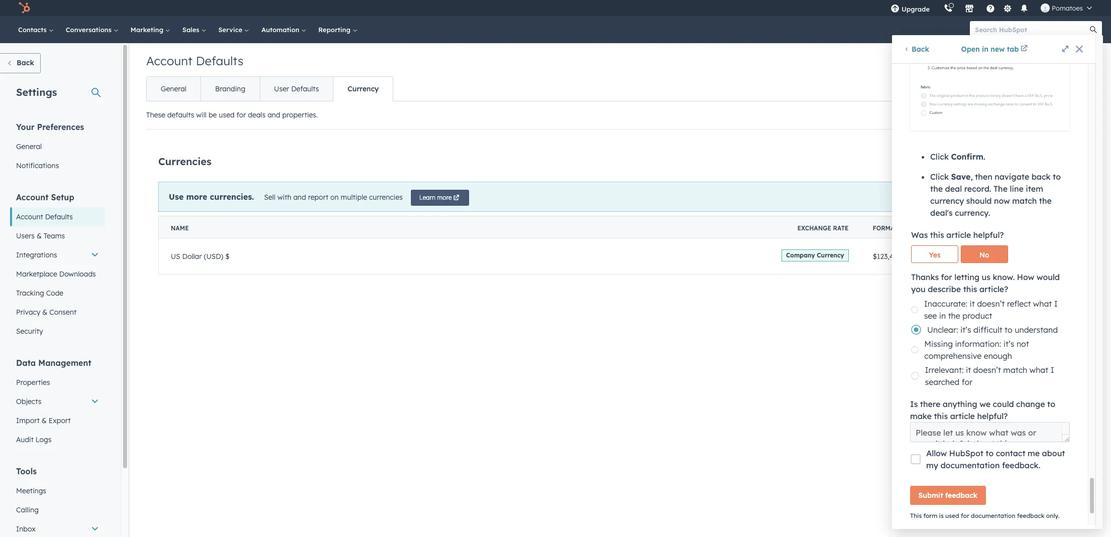 Task type: vqa. For each thing, say whether or not it's contained in the screenshot.
Eloise Francis image
no



Task type: locate. For each thing, give the bounding box(es) containing it.
conversations link
[[60, 16, 124, 43]]

notifications
[[16, 161, 59, 170]]

menu containing pomatoes
[[884, 0, 1099, 16]]

general link inside navigation
[[147, 77, 201, 101]]

properties link
[[10, 373, 105, 392]]

0 horizontal spatial more
[[186, 192, 207, 202]]

0 horizontal spatial general link
[[10, 137, 105, 156]]

general
[[161, 84, 186, 93], [16, 142, 42, 151]]

currencies
[[158, 155, 212, 168]]

more right learn
[[437, 194, 452, 201]]

2 vertical spatial account
[[16, 212, 43, 222]]

management
[[38, 358, 91, 368]]

use
[[169, 192, 184, 202]]

import & export
[[16, 416, 71, 425]]

account defaults inside the account setup element
[[16, 212, 73, 222]]

search button
[[1085, 21, 1102, 38]]

navigation
[[146, 76, 393, 101]]

1 horizontal spatial defaults
[[196, 53, 243, 68]]

audit logs
[[16, 436, 51, 445]]

defaults up users & teams link
[[45, 212, 73, 222]]

general link for your
[[10, 137, 105, 156]]

menu
[[884, 0, 1099, 16]]

calling
[[16, 506, 39, 515]]

defaults inside the account setup element
[[45, 212, 73, 222]]

tyler black image
[[1041, 4, 1050, 13]]

properties
[[16, 378, 50, 387]]

and right with
[[293, 193, 306, 202]]

defaults for account defaults link at the top left of the page
[[45, 212, 73, 222]]

account down marketing link at the left top of page
[[146, 53, 192, 68]]

marketplace downloads link
[[10, 265, 105, 284]]

privacy & consent link
[[10, 303, 105, 322]]

account up users
[[16, 212, 43, 222]]

1 horizontal spatial currency
[[817, 251, 844, 259]]

&
[[37, 232, 42, 241], [42, 308, 47, 317], [42, 416, 47, 425]]

branding
[[215, 84, 245, 93]]

defaults
[[196, 53, 243, 68], [291, 84, 319, 93], [45, 212, 73, 222]]

1 horizontal spatial general
[[161, 84, 186, 93]]

tracking code
[[16, 289, 63, 298]]

help image
[[986, 5, 995, 14]]

defaults up branding link
[[196, 53, 243, 68]]

tools element
[[10, 466, 105, 538]]

0 vertical spatial general
[[161, 84, 186, 93]]

2 horizontal spatial defaults
[[291, 84, 319, 93]]

& right privacy
[[42, 308, 47, 317]]

back
[[17, 58, 34, 67]]

0 horizontal spatial defaults
[[45, 212, 73, 222]]

us dollar (usd) $
[[171, 252, 230, 261]]

export
[[49, 416, 71, 425]]

hubspot image
[[18, 2, 30, 14]]

general link down preferences
[[10, 137, 105, 156]]

these defaults will be used for deals and properties.
[[146, 111, 318, 120]]

more for learn
[[437, 194, 452, 201]]

your
[[16, 122, 35, 132]]

navigation containing general
[[146, 76, 393, 101]]

more
[[186, 192, 207, 202], [437, 194, 452, 201]]

1 vertical spatial general link
[[10, 137, 105, 156]]

calling icon button
[[940, 2, 957, 15]]

reporting
[[318, 26, 352, 34]]

objects
[[16, 397, 41, 406]]

2 vertical spatial defaults
[[45, 212, 73, 222]]

0 vertical spatial and
[[268, 111, 280, 120]]

used
[[219, 111, 235, 120]]

account left setup
[[16, 192, 49, 202]]

& inside users & teams link
[[37, 232, 42, 241]]

meetings link
[[10, 482, 105, 501]]

1 vertical spatial &
[[42, 308, 47, 317]]

settings
[[16, 86, 57, 98]]

1 vertical spatial general
[[16, 142, 42, 151]]

general inside the your preferences element
[[16, 142, 42, 151]]

audit logs link
[[10, 431, 105, 450]]

and
[[268, 111, 280, 120], [293, 193, 306, 202]]

account defaults up users & teams
[[16, 212, 73, 222]]

& for teams
[[37, 232, 42, 241]]

defaults
[[167, 111, 194, 120]]

user
[[274, 84, 289, 93]]

account defaults down 'sales' link
[[146, 53, 243, 68]]

audit
[[16, 436, 34, 445]]

1 horizontal spatial more
[[437, 194, 452, 201]]

setup
[[51, 192, 74, 202]]

$
[[225, 252, 230, 261]]

sales
[[182, 26, 201, 34]]

general link up defaults
[[147, 77, 201, 101]]

privacy
[[16, 308, 40, 317]]

& inside the import & export link
[[42, 416, 47, 425]]

0 horizontal spatial account defaults
[[16, 212, 73, 222]]

menu item
[[937, 0, 939, 16]]

1 vertical spatial defaults
[[291, 84, 319, 93]]

user defaults
[[274, 84, 319, 93]]

0 vertical spatial account
[[146, 53, 192, 68]]

1 horizontal spatial account defaults
[[146, 53, 243, 68]]

us
[[171, 252, 180, 261]]

pomatoes button
[[1035, 0, 1098, 16]]

Search HubSpot search field
[[970, 21, 1093, 38]]

back link
[[0, 53, 41, 73]]

consent
[[49, 308, 76, 317]]

defaults right user
[[291, 84, 319, 93]]

code
[[46, 289, 63, 298]]

1 horizontal spatial and
[[293, 193, 306, 202]]

your preferences element
[[10, 122, 105, 175]]

teams
[[44, 232, 65, 241]]

0 vertical spatial currency
[[348, 84, 379, 93]]

0 vertical spatial general link
[[147, 77, 201, 101]]

report
[[308, 193, 329, 202]]

defaults inside "link"
[[291, 84, 319, 93]]

1 horizontal spatial general link
[[147, 77, 201, 101]]

sales link
[[176, 16, 212, 43]]

0 horizontal spatial and
[[268, 111, 280, 120]]

more for use
[[186, 192, 207, 202]]

notifications button
[[1016, 0, 1033, 16]]

1 vertical spatial account
[[16, 192, 49, 202]]

service
[[218, 26, 244, 34]]

users
[[16, 232, 35, 241]]

more right use
[[186, 192, 207, 202]]

2 vertical spatial &
[[42, 416, 47, 425]]

0 vertical spatial &
[[37, 232, 42, 241]]

notifications image
[[1020, 5, 1029, 14]]

import
[[16, 416, 40, 425]]

general link
[[147, 77, 201, 101], [10, 137, 105, 156]]

preferences
[[37, 122, 84, 132]]

with
[[277, 193, 291, 202]]

currencies banner
[[158, 149, 1095, 172]]

& inside privacy & consent link
[[42, 308, 47, 317]]

& left export
[[42, 416, 47, 425]]

general down 'your'
[[16, 142, 42, 151]]

inbox button
[[10, 520, 105, 538]]

0 horizontal spatial general
[[16, 142, 42, 151]]

1 vertical spatial account defaults
[[16, 212, 73, 222]]

will
[[196, 111, 207, 120]]

general up defaults
[[161, 84, 186, 93]]

dollar
[[182, 252, 202, 261]]

1 vertical spatial currency
[[817, 251, 844, 259]]

data
[[16, 358, 36, 368]]

general for account
[[161, 84, 186, 93]]

account
[[146, 53, 192, 68], [16, 192, 49, 202], [16, 212, 43, 222]]

tools
[[16, 467, 37, 477]]

and right the deals
[[268, 111, 280, 120]]

logs
[[36, 436, 51, 445]]

0 horizontal spatial currency
[[348, 84, 379, 93]]

& for export
[[42, 416, 47, 425]]

company currency
[[786, 251, 844, 259]]

deals
[[248, 111, 266, 120]]

& right users
[[37, 232, 42, 241]]



Task type: describe. For each thing, give the bounding box(es) containing it.
automation
[[261, 26, 301, 34]]

marketing link
[[124, 16, 176, 43]]

0 vertical spatial defaults
[[196, 53, 243, 68]]

search image
[[1090, 26, 1097, 33]]

service link
[[212, 16, 255, 43]]

downloads
[[59, 270, 96, 279]]

meetings
[[16, 487, 46, 496]]

general link for account
[[147, 77, 201, 101]]

account setup
[[16, 192, 74, 202]]

users & teams link
[[10, 227, 105, 246]]

tracking code link
[[10, 284, 105, 303]]

security
[[16, 327, 43, 336]]

user defaults link
[[259, 77, 333, 101]]

company
[[786, 251, 815, 259]]

upgrade
[[902, 5, 930, 13]]

on
[[330, 193, 339, 202]]

reporting link
[[312, 16, 363, 43]]

use more currencies.
[[169, 192, 254, 202]]

marketplace
[[16, 270, 57, 279]]

contacts
[[18, 26, 49, 34]]

multiple
[[341, 193, 367, 202]]

0 vertical spatial account defaults
[[146, 53, 243, 68]]

calling link
[[10, 501, 105, 520]]

your preferences
[[16, 122, 84, 132]]

$123,456.78
[[873, 252, 911, 261]]

account defaults link
[[10, 207, 105, 227]]

pomatoes
[[1052, 4, 1083, 12]]

users & teams
[[16, 232, 65, 241]]

sell with and report on multiple currencies
[[264, 193, 403, 202]]

security link
[[10, 322, 105, 341]]

data management element
[[10, 358, 105, 450]]

integrations
[[16, 251, 57, 260]]

sell
[[264, 193, 275, 202]]

learn more
[[419, 194, 452, 201]]

account for users & teams
[[16, 192, 49, 202]]

objects button
[[10, 392, 105, 411]]

1 vertical spatial and
[[293, 193, 306, 202]]

learn more link
[[411, 190, 469, 206]]

marketplace downloads
[[16, 270, 96, 279]]

import & export link
[[10, 411, 105, 431]]

settings image
[[1003, 4, 1012, 13]]

exchange rate
[[798, 225, 849, 232]]

privacy & consent
[[16, 308, 76, 317]]

& for consent
[[42, 308, 47, 317]]

help button
[[982, 0, 999, 16]]

general for your
[[16, 142, 42, 151]]

hubspot link
[[12, 2, 38, 14]]

notifications link
[[10, 156, 105, 175]]

account setup element
[[10, 192, 105, 341]]

integrations button
[[10, 246, 105, 265]]

contacts link
[[12, 16, 60, 43]]

be
[[209, 111, 217, 120]]

(usd)
[[204, 252, 223, 261]]

tracking
[[16, 289, 44, 298]]

for
[[237, 111, 246, 120]]

calling icon image
[[944, 4, 953, 13]]

marketing
[[131, 26, 165, 34]]

name
[[171, 225, 189, 232]]

data management
[[16, 358, 91, 368]]

inbox
[[16, 525, 36, 534]]

conversations
[[66, 26, 113, 34]]

account for branding
[[146, 53, 192, 68]]

upgrade image
[[891, 5, 900, 14]]

these
[[146, 111, 165, 120]]

currency link
[[333, 77, 393, 101]]

automation link
[[255, 16, 312, 43]]

marketplaces image
[[965, 5, 974, 14]]

marketplaces button
[[959, 0, 980, 16]]

rate
[[833, 225, 849, 232]]

branding link
[[201, 77, 259, 101]]

format
[[873, 225, 898, 232]]

exchange
[[798, 225, 831, 232]]

learn
[[419, 194, 436, 201]]

properties.
[[282, 111, 318, 120]]

defaults for user defaults "link" in the left top of the page
[[291, 84, 319, 93]]

currencies.
[[210, 192, 254, 202]]



